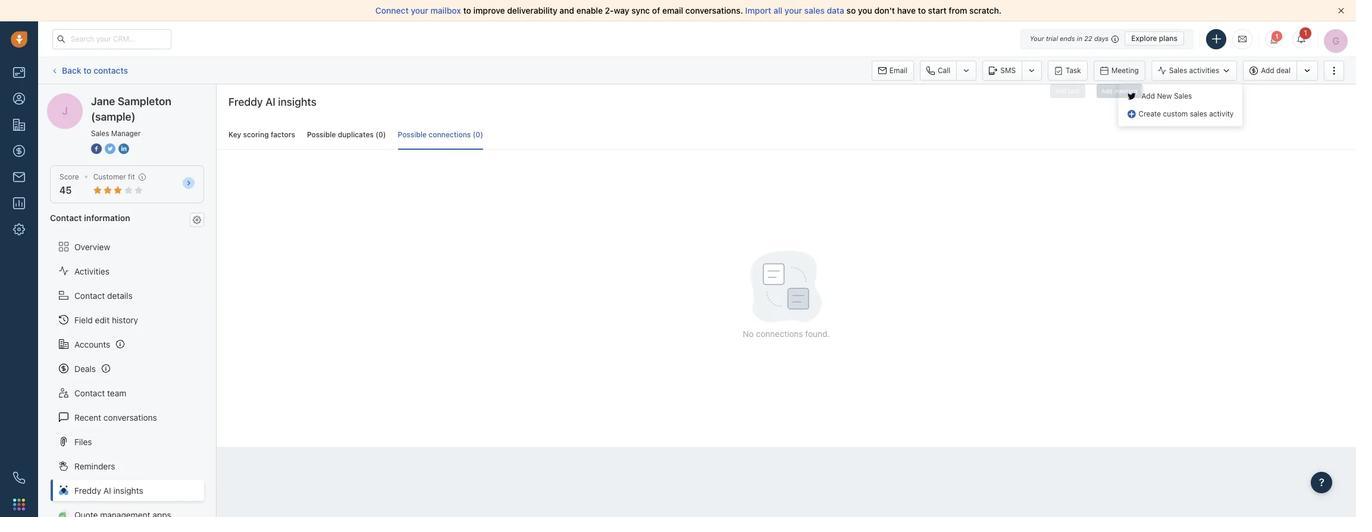 Task type: locate. For each thing, give the bounding box(es) containing it.
sales
[[804, 5, 825, 15], [1190, 109, 1207, 118]]

scoring
[[243, 130, 269, 139]]

key scoring factors
[[229, 130, 295, 139]]

insights up factors on the top left
[[278, 96, 317, 108]]

jane for jane sampleton (sample)
[[71, 93, 89, 103]]

meeting
[[1115, 87, 1138, 94]]

add left meeting
[[1102, 87, 1113, 94]]

0 horizontal spatial possible
[[307, 130, 336, 139]]

contact down 'activities'
[[74, 291, 105, 301]]

(sample) inside the jane sampleton (sample) sales manager
[[91, 111, 135, 123]]

1 horizontal spatial to
[[463, 5, 471, 15]]

sales left data
[[804, 5, 825, 15]]

0 horizontal spatial add
[[1102, 87, 1113, 94]]

freddy down reminders
[[74, 486, 101, 496]]

1 horizontal spatial possible
[[398, 130, 427, 139]]

contact team
[[74, 388, 126, 398]]

1 vertical spatial sales
[[1190, 109, 1207, 118]]

0 horizontal spatial ai
[[103, 486, 111, 496]]

1 vertical spatial sales
[[1174, 92, 1192, 101]]

(sample) up manager
[[135, 93, 169, 103]]

sales up create custom sales activity
[[1174, 92, 1192, 101]]

freddy ai insights down reminders
[[74, 486, 143, 496]]

0 horizontal spatial j
[[54, 94, 58, 103]]

deals
[[74, 364, 96, 374]]

0 horizontal spatial connections
[[429, 130, 471, 139]]

1 horizontal spatial j
[[62, 105, 68, 117]]

insights down reminders
[[113, 486, 143, 496]]

jane for jane sampleton (sample) sales manager
[[91, 95, 115, 108]]

sales activities
[[1169, 66, 1220, 75]]

freddy ai insights up factors on the top left
[[229, 96, 317, 108]]

2 vertical spatial contact
[[74, 388, 105, 398]]

1 horizontal spatial 1
[[1304, 28, 1307, 37]]

your left mailbox
[[411, 5, 428, 15]]

0 horizontal spatial freddy ai insights
[[74, 486, 143, 496]]

days
[[1094, 35, 1109, 42]]

back to contacts link
[[50, 61, 129, 80]]

1 vertical spatial connections
[[756, 329, 803, 339]]

1 horizontal spatial jane
[[91, 95, 115, 108]]

0 vertical spatial j
[[54, 94, 58, 103]]

1 vertical spatial (sample)
[[91, 111, 135, 123]]

1 vertical spatial insights
[[113, 486, 143, 496]]

1
[[1304, 28, 1307, 37], [1275, 32, 1279, 40]]

and
[[560, 5, 574, 15]]

key scoring factors link
[[229, 120, 295, 150]]

contact up recent
[[74, 388, 105, 398]]

back
[[62, 65, 81, 75]]

import
[[745, 5, 771, 15]]

jane inside the jane sampleton (sample) sales manager
[[91, 95, 115, 108]]

to right back
[[83, 65, 91, 75]]

sampleton inside the jane sampleton (sample) sales manager
[[118, 95, 171, 108]]

(0)
[[376, 130, 386, 139], [473, 130, 483, 139]]

jane
[[71, 93, 89, 103], [91, 95, 115, 108]]

information
[[84, 213, 130, 223]]

0 vertical spatial sales
[[804, 5, 825, 15]]

phone image
[[13, 473, 25, 484]]

j down back
[[62, 105, 68, 117]]

ends
[[1060, 35, 1075, 42]]

connect your mailbox to improve deliverability and enable 2-way sync of email conversations. import all your sales data so you don't have to start from scratch.
[[375, 5, 1002, 15]]

1 horizontal spatial ai
[[266, 96, 275, 108]]

0 vertical spatial contact
[[50, 213, 82, 223]]

0 horizontal spatial jane
[[71, 93, 89, 103]]

1 vertical spatial ai
[[103, 486, 111, 496]]

sales
[[1169, 66, 1187, 75], [1174, 92, 1192, 101], [91, 129, 109, 138]]

activities
[[1189, 66, 1220, 75]]

mng settings image
[[193, 216, 201, 224]]

score
[[60, 173, 79, 182]]

1 horizontal spatial (0)
[[473, 130, 483, 139]]

send email image
[[1239, 34, 1247, 44]]

mailbox
[[431, 5, 461, 15]]

manager
[[111, 129, 141, 138]]

possible right duplicates
[[398, 130, 427, 139]]

0 horizontal spatial 1 link
[[1265, 30, 1283, 48]]

add for add meeting
[[1102, 87, 1113, 94]]

2 horizontal spatial to
[[918, 5, 926, 15]]

2 possible from the left
[[398, 130, 427, 139]]

your
[[1030, 35, 1044, 42]]

connections
[[429, 130, 471, 139], [756, 329, 803, 339]]

add deal button
[[1243, 60, 1297, 81]]

0 vertical spatial freddy
[[229, 96, 263, 108]]

add left new
[[1142, 92, 1155, 101]]

1 link up add deal button
[[1293, 27, 1312, 48]]

contact for contact information
[[50, 213, 82, 223]]

0 horizontal spatial your
[[411, 5, 428, 15]]

sms
[[1001, 66, 1016, 75]]

possible duplicates (0) link
[[307, 120, 386, 150]]

fit
[[128, 173, 135, 182]]

history
[[112, 315, 138, 325]]

freddy
[[229, 96, 263, 108], [74, 486, 101, 496]]

sales up facebook circled icon
[[91, 129, 109, 138]]

sales activities button
[[1151, 60, 1237, 81]]

contact for contact team
[[74, 388, 105, 398]]

sampleton up manager
[[118, 95, 171, 108]]

contact down 45
[[50, 213, 82, 223]]

2 horizontal spatial add
[[1261, 66, 1275, 75]]

ai down reminders
[[103, 486, 111, 496]]

freshworks switcher image
[[13, 499, 25, 511]]

to left start
[[918, 5, 926, 15]]

possible
[[307, 130, 336, 139], [398, 130, 427, 139]]

add inside button
[[1261, 66, 1275, 75]]

possible connections (0)
[[398, 130, 483, 139]]

sync
[[632, 5, 650, 15]]

new
[[1157, 92, 1172, 101]]

j down "back to contacts" link
[[54, 94, 58, 103]]

sales left activities
[[1169, 66, 1187, 75]]

1 horizontal spatial insights
[[278, 96, 317, 108]]

freddy up scoring on the top left of the page
[[229, 96, 263, 108]]

Search your CRM... text field
[[52, 29, 171, 49]]

1 link
[[1293, 27, 1312, 48], [1265, 30, 1283, 48]]

linkedin circled image
[[118, 143, 129, 155]]

edit
[[95, 315, 110, 325]]

0 vertical spatial ai
[[266, 96, 275, 108]]

1 vertical spatial j
[[62, 105, 68, 117]]

1 horizontal spatial sales
[[1190, 109, 1207, 118]]

1 horizontal spatial your
[[785, 5, 802, 15]]

1 vertical spatial freddy ai insights
[[74, 486, 143, 496]]

you
[[858, 5, 872, 15]]

add inside tooltip
[[1102, 87, 1113, 94]]

your right all
[[785, 5, 802, 15]]

explore plans
[[1131, 34, 1178, 43]]

1 horizontal spatial freddy ai insights
[[229, 96, 317, 108]]

(sample) down jane sampleton (sample)
[[91, 111, 135, 123]]

0 vertical spatial sales
[[1169, 66, 1187, 75]]

ai up key scoring factors
[[266, 96, 275, 108]]

contact for contact details
[[74, 291, 105, 301]]

activity
[[1209, 109, 1234, 118]]

(sample)
[[135, 93, 169, 103], [91, 111, 135, 123]]

0 horizontal spatial 1
[[1275, 32, 1279, 40]]

0 horizontal spatial (0)
[[376, 130, 386, 139]]

1 (0) from the left
[[376, 130, 386, 139]]

add left deal
[[1261, 66, 1275, 75]]

0 vertical spatial insights
[[278, 96, 317, 108]]

(sample) for jane sampleton (sample)
[[135, 93, 169, 103]]

your trial ends in 22 days
[[1030, 35, 1109, 42]]

(sample) for jane sampleton (sample) sales manager
[[91, 111, 135, 123]]

possible left duplicates
[[307, 130, 336, 139]]

add
[[1261, 66, 1275, 75], [1102, 87, 1113, 94], [1142, 92, 1155, 101]]

sampleton
[[91, 93, 132, 103], [118, 95, 171, 108]]

to right mailbox
[[463, 5, 471, 15]]

ai
[[266, 96, 275, 108], [103, 486, 111, 496]]

1 link right send email icon at the top right of page
[[1265, 30, 1283, 48]]

1 vertical spatial contact
[[74, 291, 105, 301]]

call link
[[920, 60, 957, 81]]

connections for possible
[[429, 130, 471, 139]]

sales left activity
[[1190, 109, 1207, 118]]

1 horizontal spatial add
[[1142, 92, 1155, 101]]

0 vertical spatial connections
[[429, 130, 471, 139]]

factors
[[271, 130, 295, 139]]

from
[[949, 5, 967, 15]]

1 horizontal spatial freddy
[[229, 96, 263, 108]]

1 horizontal spatial connections
[[756, 329, 803, 339]]

add for add deal
[[1261, 66, 1275, 75]]

0 vertical spatial freddy ai insights
[[229, 96, 317, 108]]

close image
[[1338, 8, 1344, 14]]

connect your mailbox link
[[375, 5, 463, 15]]

found.
[[805, 329, 830, 339]]

0 vertical spatial (sample)
[[135, 93, 169, 103]]

create custom sales activity
[[1139, 109, 1234, 118]]

1 vertical spatial freddy
[[74, 486, 101, 496]]

2 vertical spatial sales
[[91, 129, 109, 138]]

twitter circled image
[[105, 143, 115, 155]]

sms button
[[983, 60, 1022, 81]]

jane down back
[[71, 93, 89, 103]]

2 (0) from the left
[[473, 130, 483, 139]]

jane down contacts
[[91, 95, 115, 108]]

1 possible from the left
[[307, 130, 336, 139]]

sales activities button
[[1151, 60, 1243, 81]]

sampleton down contacts
[[91, 93, 132, 103]]

customer
[[93, 173, 126, 182]]

start
[[928, 5, 947, 15]]



Task type: describe. For each thing, give the bounding box(es) containing it.
45
[[60, 185, 72, 196]]

1 horizontal spatial 1 link
[[1293, 27, 1312, 48]]

contacts
[[94, 65, 128, 75]]

scratch.
[[970, 5, 1002, 15]]

of
[[652, 5, 660, 15]]

don't
[[875, 5, 895, 15]]

call
[[938, 66, 951, 75]]

1 for right 1 link
[[1304, 28, 1307, 37]]

add new sales
[[1142, 92, 1192, 101]]

j for j
[[54, 94, 58, 103]]

task
[[1066, 66, 1081, 75]]

meeting
[[1112, 66, 1139, 75]]

2 your from the left
[[785, 5, 802, 15]]

data
[[827, 5, 844, 15]]

add for add new sales
[[1142, 92, 1155, 101]]

no connections found.
[[743, 329, 830, 339]]

(0) for possible duplicates (0)
[[376, 130, 386, 139]]

jane sampleton (sample)
[[71, 93, 169, 103]]

call button
[[920, 60, 957, 81]]

score 45
[[60, 173, 79, 196]]

add meeting
[[1102, 87, 1138, 94]]

task button
[[1048, 60, 1088, 81]]

0 horizontal spatial to
[[83, 65, 91, 75]]

explore
[[1131, 34, 1157, 43]]

improve
[[473, 5, 505, 15]]

field edit history
[[74, 315, 138, 325]]

details
[[107, 291, 133, 301]]

add deal
[[1261, 66, 1291, 75]]

phone element
[[7, 467, 31, 490]]

connect
[[375, 5, 409, 15]]

1 for left 1 link
[[1275, 32, 1279, 40]]

j for score
[[62, 105, 68, 117]]

back to contacts
[[62, 65, 128, 75]]

possible duplicates (0)
[[307, 130, 386, 139]]

duplicates
[[338, 130, 374, 139]]

possible connections (0) link
[[398, 120, 483, 150]]

plans
[[1159, 34, 1178, 43]]

explore plans link
[[1125, 32, 1184, 46]]

possible for possible duplicates (0)
[[307, 130, 336, 139]]

field
[[74, 315, 93, 325]]

recent conversations
[[74, 413, 157, 423]]

conversations.
[[686, 5, 743, 15]]

sampleton for jane sampleton (sample) sales manager
[[118, 95, 171, 108]]

no
[[743, 329, 754, 339]]

team
[[107, 388, 126, 398]]

22
[[1085, 35, 1093, 42]]

deal
[[1277, 66, 1291, 75]]

deliverability
[[507, 5, 558, 15]]

jane sampleton (sample) sales manager
[[91, 95, 171, 138]]

create
[[1139, 109, 1161, 118]]

accounts
[[74, 340, 110, 350]]

way
[[614, 5, 629, 15]]

overview
[[74, 242, 110, 252]]

contact information
[[50, 213, 130, 223]]

contact details
[[74, 291, 133, 301]]

facebook circled image
[[91, 143, 102, 155]]

customer fit
[[93, 173, 135, 182]]

0 horizontal spatial freddy
[[74, 486, 101, 496]]

45 button
[[60, 185, 72, 196]]

sampleton for jane sampleton (sample)
[[91, 93, 132, 103]]

import all your sales data link
[[745, 5, 847, 15]]

meeting button
[[1094, 60, 1146, 81]]

sales inside the jane sampleton (sample) sales manager
[[91, 129, 109, 138]]

enable
[[577, 5, 603, 15]]

sales inside sales activities button
[[1169, 66, 1187, 75]]

1 your from the left
[[411, 5, 428, 15]]

custom
[[1163, 109, 1188, 118]]

recent
[[74, 413, 101, 423]]

connections for no
[[756, 329, 803, 339]]

trial
[[1046, 35, 1058, 42]]

conversations
[[104, 413, 157, 423]]

all
[[774, 5, 783, 15]]

in
[[1077, 35, 1083, 42]]

possible for possible connections (0)
[[398, 130, 427, 139]]

reminders
[[74, 462, 115, 472]]

key
[[229, 130, 241, 139]]

activities
[[74, 266, 109, 276]]

files
[[74, 437, 92, 447]]

(0) for possible connections (0)
[[473, 130, 483, 139]]

2-
[[605, 5, 614, 15]]

0 horizontal spatial sales
[[804, 5, 825, 15]]

email button
[[872, 60, 914, 81]]

so
[[847, 5, 856, 15]]

0 horizontal spatial insights
[[113, 486, 143, 496]]

add meeting tooltip
[[1097, 84, 1143, 101]]



Task type: vqa. For each thing, say whether or not it's contained in the screenshot.
left a
no



